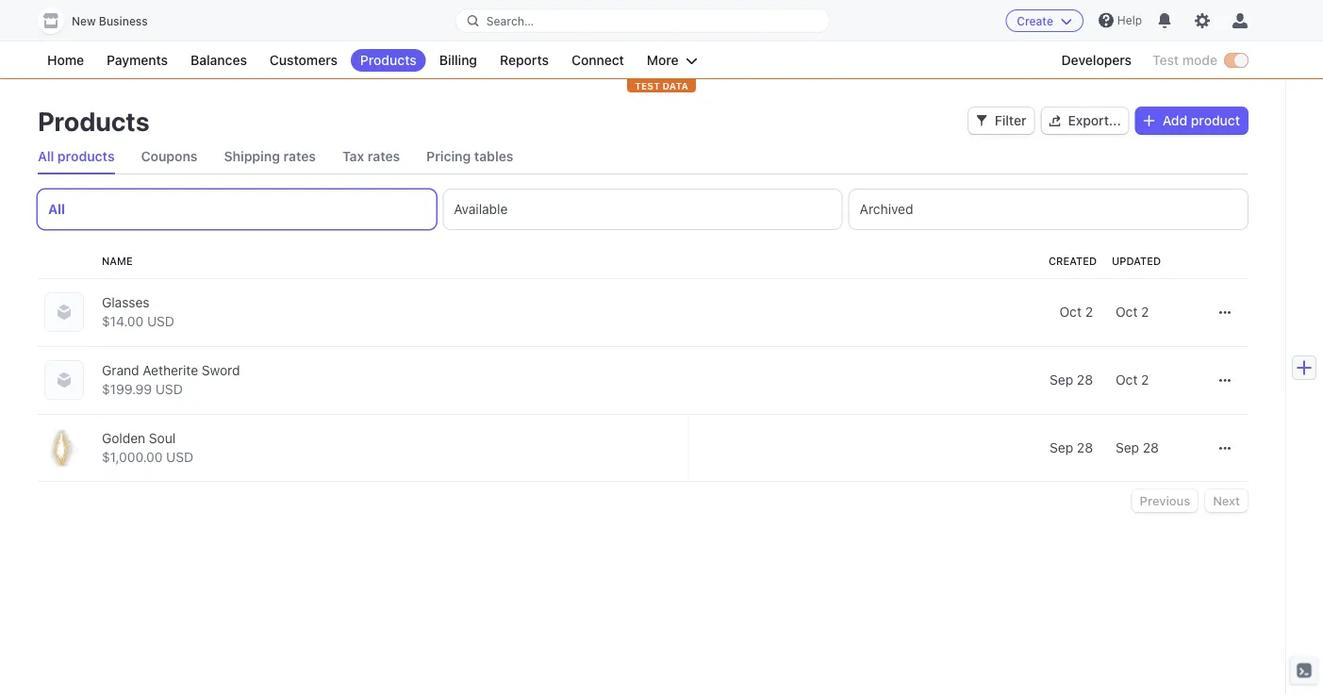 Task type: describe. For each thing, give the bounding box(es) containing it.
help button
[[1091, 5, 1150, 35]]

developers link
[[1052, 49, 1142, 72]]

all products
[[38, 149, 115, 164]]

mode
[[1183, 52, 1218, 68]]

new
[[72, 15, 96, 28]]

sep 28 link for oct 2
[[693, 363, 1101, 397]]

Search… text field
[[456, 9, 830, 33]]

test
[[635, 80, 660, 91]]

billing link
[[430, 49, 487, 72]]

aetherite
[[143, 363, 198, 378]]

shipping
[[224, 149, 280, 164]]

0 horizontal spatial products
[[38, 105, 150, 136]]

connect
[[572, 52, 624, 68]]

coupons link
[[141, 140, 198, 174]]

add product link
[[1137, 108, 1248, 134]]

svg image for grand aetherite sword $199.99 usd
[[1220, 375, 1231, 386]]

tax
[[342, 149, 364, 164]]

glasses $14.00 usd
[[102, 295, 174, 329]]

svg image for golden soul $1,000.00 usd
[[1220, 443, 1231, 454]]

payments
[[107, 52, 168, 68]]

$14.00
[[102, 314, 144, 329]]

test
[[1153, 52, 1179, 68]]

rates for shipping rates
[[283, 149, 316, 164]]

more button
[[638, 49, 707, 72]]

reports
[[500, 52, 549, 68]]

test mode
[[1153, 52, 1218, 68]]

Search… search field
[[456, 9, 830, 33]]

0 vertical spatial products
[[360, 52, 417, 68]]

create
[[1017, 14, 1054, 27]]

oct for sep 28
[[1116, 372, 1138, 388]]

oct for oct 2
[[1116, 304, 1138, 320]]

grand aetherite sword $199.99 usd
[[102, 363, 240, 397]]

tax rates
[[342, 149, 400, 164]]

previous button
[[1133, 490, 1198, 512]]

available
[[454, 201, 508, 217]]

help
[[1118, 14, 1142, 27]]

next
[[1213, 494, 1241, 508]]

reports link
[[491, 49, 558, 72]]

previous
[[1140, 494, 1191, 508]]

products
[[57, 149, 115, 164]]

usd inside golden soul $1,000.00 usd
[[166, 450, 194, 465]]

28 for oct 2
[[1077, 372, 1093, 388]]

sep for oct
[[1050, 372, 1074, 388]]

all button
[[38, 190, 436, 229]]

soul
[[149, 431, 176, 446]]

oct 2 link for oct 2
[[1108, 295, 1195, 329]]

glasses
[[102, 295, 150, 310]]

payments link
[[97, 49, 177, 72]]

tab list containing all
[[38, 190, 1248, 229]]

rates for tax rates
[[368, 149, 400, 164]]

shipping rates link
[[224, 140, 316, 174]]



Task type: vqa. For each thing, say whether or not it's contained in the screenshot.
topmost "SUCCESSFUL"
no



Task type: locate. For each thing, give the bounding box(es) containing it.
sep 28 for oct 2
[[1050, 372, 1093, 388]]

connect link
[[562, 49, 634, 72]]

sep 28 link for sep 28
[[693, 431, 1101, 465]]

golden soul $1,000.00 usd
[[102, 431, 194, 465]]

svg image for add product
[[1144, 115, 1155, 126]]

sep
[[1050, 372, 1074, 388], [1050, 440, 1074, 456], [1116, 440, 1140, 456]]

svg image left filter
[[976, 115, 988, 126]]

more
[[647, 52, 679, 68]]

rates
[[283, 149, 316, 164], [368, 149, 400, 164]]

pricing tables link
[[427, 140, 514, 174]]

usd down "soul"
[[166, 450, 194, 465]]

1 horizontal spatial svg image
[[1144, 115, 1155, 126]]

home link
[[38, 49, 93, 72]]

archived
[[860, 201, 914, 217]]

sep 28
[[1050, 372, 1093, 388], [1050, 440, 1093, 456], [1116, 440, 1159, 456]]

usd inside glasses $14.00 usd
[[147, 314, 174, 329]]

0 vertical spatial all
[[38, 149, 54, 164]]

svg image inside 'filter' popup button
[[976, 115, 988, 126]]

pricing tables
[[427, 149, 514, 164]]

0 vertical spatial usd
[[147, 314, 174, 329]]

svg image
[[1049, 115, 1061, 126], [1220, 307, 1231, 318], [1220, 375, 1231, 386], [1220, 443, 1231, 454]]

oct 2 for 2
[[1116, 304, 1150, 320]]

oct 2 link for sep 28
[[1108, 363, 1195, 397]]

1 vertical spatial tab list
[[38, 190, 1248, 229]]

$1,000.00
[[102, 450, 163, 465]]

1 tab list from the top
[[38, 140, 1248, 175]]

balances
[[191, 52, 247, 68]]

sword
[[202, 363, 240, 378]]

developers
[[1062, 52, 1132, 68]]

1 horizontal spatial rates
[[368, 149, 400, 164]]

tax rates link
[[342, 140, 400, 174]]

filter button
[[969, 108, 1034, 134]]

products left 'billing'
[[360, 52, 417, 68]]

svg image inside add product link
[[1144, 115, 1155, 126]]

new business button
[[38, 8, 167, 34]]

svg image left add
[[1144, 115, 1155, 126]]

data
[[663, 80, 689, 91]]

usd inside grand aetherite sword $199.99 usd
[[155, 382, 183, 397]]

create button
[[1006, 9, 1084, 32]]

1 horizontal spatial products
[[360, 52, 417, 68]]

test data
[[635, 80, 689, 91]]

export... button
[[1042, 108, 1129, 134]]

2 tab list from the top
[[38, 190, 1248, 229]]

product
[[1191, 113, 1241, 128]]

filter
[[995, 113, 1027, 128]]

products
[[360, 52, 417, 68], [38, 105, 150, 136]]

sep 28 link
[[693, 363, 1101, 397], [693, 431, 1101, 465], [1108, 431, 1195, 465]]

golden
[[102, 431, 145, 446]]

$199.99
[[102, 382, 152, 397]]

archived button
[[850, 190, 1248, 229]]

export...
[[1068, 113, 1121, 128]]

usd right $14.00
[[147, 314, 174, 329]]

oct 2 for 28
[[1116, 372, 1150, 388]]

pricing
[[427, 149, 471, 164]]

tab list
[[38, 140, 1248, 175], [38, 190, 1248, 229]]

1 vertical spatial products
[[38, 105, 150, 136]]

2 svg image from the left
[[1144, 115, 1155, 126]]

28 for sep 28
[[1077, 440, 1093, 456]]

all
[[38, 149, 54, 164], [48, 201, 65, 217]]

all down 'all products' link
[[48, 201, 65, 217]]

products up products
[[38, 105, 150, 136]]

0 horizontal spatial rates
[[283, 149, 316, 164]]

all products link
[[38, 140, 115, 174]]

2
[[1086, 304, 1093, 320], [1142, 304, 1150, 320], [1142, 372, 1150, 388]]

tab list containing all products
[[38, 140, 1248, 175]]

all left products
[[38, 149, 54, 164]]

oct 2
[[1060, 304, 1093, 320], [1116, 304, 1150, 320], [1116, 372, 1150, 388]]

created
[[1049, 255, 1097, 267]]

billing
[[439, 52, 477, 68]]

28
[[1077, 372, 1093, 388], [1077, 440, 1093, 456], [1143, 440, 1159, 456]]

name
[[102, 255, 133, 267]]

svg image
[[976, 115, 988, 126], [1144, 115, 1155, 126]]

svg image for filter
[[976, 115, 988, 126]]

1 vertical spatial all
[[48, 201, 65, 217]]

rates right tax
[[368, 149, 400, 164]]

sep 28 for sep 28
[[1050, 440, 1093, 456]]

oct 2 link
[[693, 295, 1101, 329], [1108, 295, 1195, 329], [1108, 363, 1195, 397]]

1 rates from the left
[[283, 149, 316, 164]]

all for all products
[[38, 149, 54, 164]]

grand
[[102, 363, 139, 378]]

products link
[[351, 49, 426, 72]]

updated
[[1112, 255, 1161, 267]]

home
[[47, 52, 84, 68]]

search…
[[486, 14, 534, 27]]

add
[[1163, 113, 1188, 128]]

usd
[[147, 314, 174, 329], [155, 382, 183, 397], [166, 450, 194, 465]]

customers
[[270, 52, 338, 68]]

sep for sep
[[1050, 440, 1074, 456]]

2 vertical spatial usd
[[166, 450, 194, 465]]

available button
[[444, 190, 842, 229]]

balances link
[[181, 49, 257, 72]]

all for all
[[48, 201, 65, 217]]

2 for oct 2
[[1142, 304, 1150, 320]]

rates right shipping
[[283, 149, 316, 164]]

1 svg image from the left
[[976, 115, 988, 126]]

svg image for glasses $14.00 usd
[[1220, 307, 1231, 318]]

business
[[99, 15, 148, 28]]

usd down aetherite on the left bottom of page
[[155, 382, 183, 397]]

customers link
[[260, 49, 347, 72]]

next button
[[1206, 490, 1248, 512]]

tables
[[474, 149, 514, 164]]

1 vertical spatial usd
[[155, 382, 183, 397]]

coupons
[[141, 149, 198, 164]]

all inside button
[[48, 201, 65, 217]]

0 vertical spatial tab list
[[38, 140, 1248, 175]]

2 for sep 28
[[1142, 372, 1150, 388]]

oct
[[1060, 304, 1082, 320], [1116, 304, 1138, 320], [1116, 372, 1138, 388]]

add product
[[1163, 113, 1241, 128]]

svg image inside export... popup button
[[1049, 115, 1061, 126]]

2 rates from the left
[[368, 149, 400, 164]]

shipping rates
[[224, 149, 316, 164]]

new business
[[72, 15, 148, 28]]

0 horizontal spatial svg image
[[976, 115, 988, 126]]



